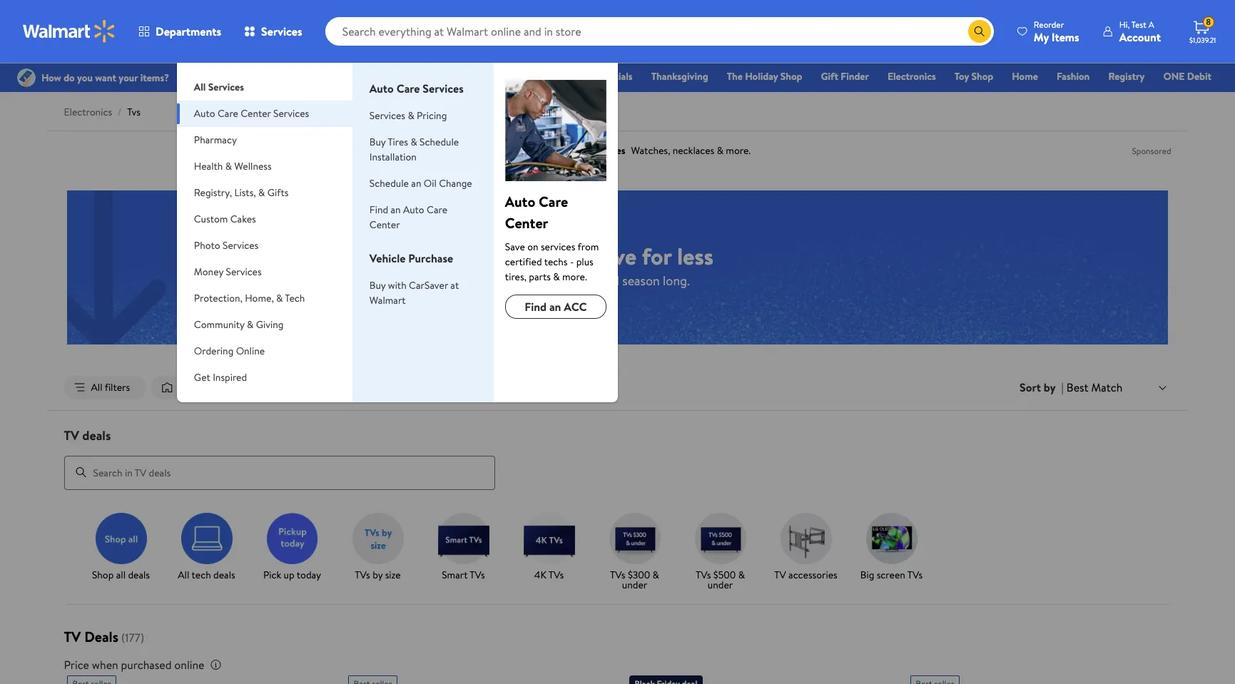Task type: locate. For each thing, give the bounding box(es) containing it.
tvs left $300
[[610, 568, 625, 582]]

shop inside shop all deals "link"
[[92, 568, 114, 582]]

cakes
[[230, 212, 256, 226]]

an for auto
[[391, 203, 401, 217]]

center inside "find an auto care center"
[[370, 218, 400, 232]]

center up vehicle
[[370, 218, 400, 232]]

online
[[236, 344, 265, 358]]

tvs inside 'tvs $500 & under'
[[696, 568, 711, 582]]

under for $300
[[622, 578, 647, 592]]

buy for buy with carsaver at walmart
[[370, 278, 386, 293]]

all left tech
[[178, 568, 189, 582]]

tvs inside tvs $300 & under
[[610, 568, 625, 582]]

0 vertical spatial electronics link
[[881, 69, 942, 84]]

tech
[[285, 291, 305, 305]]

an inside "find an auto care center"
[[391, 203, 401, 217]]

auto care center services image
[[505, 80, 606, 181]]

care down oil
[[427, 203, 447, 217]]

health & wellness
[[194, 159, 272, 173]]

electronics link
[[881, 69, 942, 84], [64, 105, 112, 119]]

5 tvs from the left
[[696, 568, 711, 582]]

under down the tvs $300 & under image
[[622, 578, 647, 592]]

0 horizontal spatial center
[[241, 106, 271, 121]]

2 vertical spatial tv
[[64, 627, 81, 646]]

8 $1,039.21
[[1190, 16, 1216, 45]]

1 vertical spatial an
[[391, 203, 401, 217]]

shop right holiday
[[780, 69, 802, 83]]

by left "|"
[[1044, 380, 1056, 395]]

schedule down "installation"
[[370, 176, 409, 191]]

1 horizontal spatial deals
[[501, 69, 525, 83]]

auto up pharmacy
[[194, 106, 215, 121]]

services up the all services link
[[261, 24, 302, 39]]

& left tech
[[276, 291, 283, 305]]

0 vertical spatial schedule
[[420, 135, 459, 149]]

2 horizontal spatial deals
[[213, 568, 235, 582]]

an down schedule an oil change
[[391, 203, 401, 217]]

protection, home, & tech
[[194, 291, 305, 305]]

2 horizontal spatial shop
[[972, 69, 993, 83]]

an left acc
[[549, 299, 561, 315]]

health & wellness button
[[177, 153, 352, 180]]

an
[[411, 176, 421, 191], [391, 203, 401, 217], [549, 299, 561, 315]]

all for all filters
[[91, 380, 102, 395]]

by for tvs
[[373, 568, 383, 582]]

all up pharmacy
[[194, 80, 206, 94]]

0 vertical spatial an
[[411, 176, 421, 191]]

auto up save
[[505, 192, 535, 211]]

services button
[[233, 14, 314, 49]]

center up "on"
[[505, 213, 548, 233]]

0 vertical spatial by
[[1044, 380, 1056, 395]]

find for find an auto care center
[[370, 203, 388, 217]]

2 vertical spatial an
[[549, 299, 561, 315]]

shop inside the holiday shop link
[[780, 69, 802, 83]]

$1,039.21
[[1190, 35, 1216, 45]]

|
[[1061, 380, 1064, 395]]

buy inside buy with carsaver at walmart
[[370, 278, 386, 293]]

tv for deals
[[64, 427, 79, 445]]

1 horizontal spatial an
[[411, 176, 421, 191]]

/
[[118, 105, 122, 119]]

prices
[[571, 272, 604, 289]]

1 vertical spatial find
[[525, 299, 547, 315]]

pick up today
[[263, 568, 321, 582]]

protection, home, & tech button
[[177, 285, 352, 312]]

tvs by size image
[[352, 513, 404, 564]]

1 vertical spatial electronics
[[64, 105, 112, 119]]

4 tvs from the left
[[610, 568, 625, 582]]

& inside buy tires & schedule installation
[[411, 135, 417, 149]]

& right the tires at the left of page
[[411, 135, 417, 149]]

all left filters
[[91, 380, 102, 395]]

1 vertical spatial buy
[[370, 278, 386, 293]]

1 horizontal spatial all
[[178, 568, 189, 582]]

center up pharmacy dropdown button
[[241, 106, 271, 121]]

center for auto care center services
[[241, 106, 271, 121]]

holiday
[[745, 69, 778, 83]]

1 horizontal spatial by
[[1044, 380, 1056, 395]]

4k tvs image
[[523, 513, 575, 564]]

0 vertical spatial buy
[[370, 135, 386, 149]]

& right $500
[[738, 568, 745, 582]]

an left oil
[[411, 176, 421, 191]]

walmart image
[[23, 20, 116, 43]]

1 vertical spatial all
[[91, 380, 102, 395]]

schedule
[[420, 135, 459, 149], [370, 176, 409, 191]]

shop all image
[[95, 513, 147, 564]]

big screen tvs image
[[866, 513, 917, 564]]

0 horizontal spatial deals
[[82, 427, 111, 445]]

at
[[450, 278, 459, 293]]

deals up when
[[84, 627, 118, 646]]

tires,
[[505, 270, 527, 284]]

lots to love for less. low prices all season long. image
[[67, 190, 1168, 345]]

purchase
[[408, 250, 453, 266]]

all down shop all image
[[116, 568, 126, 582]]

Walmart Site-Wide search field
[[325, 17, 994, 46]]

1 vertical spatial tv
[[774, 568, 786, 582]]

2 vertical spatial all
[[178, 568, 189, 582]]

auto care center services
[[194, 106, 309, 121]]

& inside auto care center save on services from certified techs - plus tires, parts & more.
[[553, 270, 560, 284]]

purchased
[[121, 657, 172, 673]]

services & pricing link
[[370, 108, 447, 123]]

0 vertical spatial all
[[194, 80, 206, 94]]

1 horizontal spatial schedule
[[420, 135, 459, 149]]

tvs left size
[[355, 568, 370, 582]]

deals right tech
[[213, 568, 235, 582]]

0 vertical spatial all
[[607, 272, 619, 289]]

under down the tvs $500 & under 'image'
[[708, 578, 733, 592]]

the holiday shop link
[[720, 69, 809, 84]]

home,
[[245, 291, 274, 305]]

& down techs
[[553, 270, 560, 284]]

schedule down pricing
[[420, 135, 459, 149]]

auto care services
[[370, 81, 464, 96]]

money
[[194, 265, 223, 279]]

& inside 'tvs $500 & under'
[[738, 568, 745, 582]]

tv accessories link
[[769, 513, 843, 583]]

center for auto care center save on services from certified techs - plus tires, parts & more.
[[505, 213, 548, 233]]

ordering online button
[[177, 338, 352, 365]]

1 under from the left
[[622, 578, 647, 592]]

inspired
[[213, 370, 247, 385]]

a
[[1149, 18, 1154, 30]]

auto inside dropdown button
[[194, 106, 215, 121]]

1 vertical spatial by
[[373, 568, 383, 582]]

in-
[[179, 380, 190, 395]]

custom cakes
[[194, 212, 256, 226]]

thanksgiving link
[[645, 69, 715, 84]]

smart tvs image
[[438, 513, 489, 564]]

tv for deals
[[64, 627, 81, 646]]

when
[[92, 657, 118, 673]]

all inside lots to love for less low prices all season long.
[[607, 272, 619, 289]]

lots
[[522, 240, 564, 272]]

care inside auto care center save on services from certified techs - plus tires, parts & more.
[[539, 192, 568, 211]]

grocery & essentials
[[544, 69, 633, 83]]

deals inside "link"
[[128, 568, 150, 582]]

0 horizontal spatial all
[[116, 568, 126, 582]]

shop right toy
[[972, 69, 993, 83]]

buy inside buy tires & schedule installation
[[370, 135, 386, 149]]

ordering
[[194, 344, 234, 358]]

1 vertical spatial deals
[[84, 627, 118, 646]]

1 horizontal spatial shop
[[780, 69, 802, 83]]

care inside dropdown button
[[218, 106, 238, 121]]

& right $300
[[653, 568, 659, 582]]

auto for auto care center services
[[194, 106, 215, 121]]

shop inside toy shop link
[[972, 69, 993, 83]]

electronics link left "/"
[[64, 105, 112, 119]]

0 vertical spatial electronics
[[888, 69, 936, 83]]

legal information image
[[210, 659, 222, 670]]

0 vertical spatial tv
[[64, 427, 79, 445]]

shop all deals
[[92, 568, 150, 582]]

0 horizontal spatial by
[[373, 568, 383, 582]]

tech
[[192, 568, 211, 582]]

buy left the tires at the left of page
[[370, 135, 386, 149]]

tv inside search box
[[64, 427, 79, 445]]

find up vehicle
[[370, 203, 388, 217]]

0 horizontal spatial find
[[370, 203, 388, 217]]

under inside 'tvs $500 & under'
[[708, 578, 733, 592]]

0 horizontal spatial electronics
[[64, 105, 112, 119]]

deals for all tech deals
[[213, 568, 235, 582]]

& left giving
[[247, 318, 254, 332]]

all inside button
[[91, 380, 102, 395]]

size
[[385, 568, 401, 582]]

find for find an acc
[[525, 299, 547, 315]]

all inside "link"
[[116, 568, 126, 582]]

health
[[194, 159, 223, 173]]

0 horizontal spatial schedule
[[370, 176, 409, 191]]

hi,
[[1119, 18, 1130, 30]]

care inside "find an auto care center"
[[427, 203, 447, 217]]

registry,
[[194, 186, 232, 200]]

1 horizontal spatial all
[[607, 272, 619, 289]]

services up the auto care center services
[[208, 80, 244, 94]]

0 horizontal spatial shop
[[92, 568, 114, 582]]

services
[[541, 240, 575, 254]]

find an auto care center link
[[370, 203, 447, 232]]

from
[[578, 240, 599, 254]]

buy up walmart
[[370, 278, 386, 293]]

3 tvs from the left
[[549, 568, 564, 582]]

center inside dropdown button
[[241, 106, 271, 121]]

2 under from the left
[[708, 578, 733, 592]]

registry, lists, & gifts button
[[177, 180, 352, 206]]

tvs left $500
[[696, 568, 711, 582]]

0 vertical spatial deals
[[501, 69, 525, 83]]

tvs $300 & under link
[[598, 513, 672, 593]]

find an acc link
[[505, 295, 606, 319]]

tv left accessories
[[774, 568, 786, 582]]

pharmacy
[[194, 133, 237, 147]]

under inside tvs $300 & under
[[622, 578, 647, 592]]

smart tvs link
[[426, 513, 501, 583]]

tvs right 4k on the left of page
[[549, 568, 564, 582]]

care down all services
[[218, 106, 238, 121]]

by left size
[[373, 568, 383, 582]]

in-store
[[179, 380, 213, 395]]

find inside "find an auto care center"
[[370, 203, 388, 217]]

in-store button
[[151, 376, 228, 399]]

auto inside auto care center save on services from certified techs - plus tires, parts & more.
[[505, 192, 535, 211]]

finder
[[841, 69, 869, 83]]

1 horizontal spatial under
[[708, 578, 733, 592]]

electronics for electronics / tvs
[[64, 105, 112, 119]]

big screen tvs
[[860, 568, 923, 582]]

1 horizontal spatial electronics
[[888, 69, 936, 83]]

1 vertical spatial electronics link
[[64, 105, 112, 119]]

0 horizontal spatial all
[[91, 380, 102, 395]]

care
[[396, 81, 420, 96], [218, 106, 238, 121], [539, 192, 568, 211], [427, 203, 447, 217]]

0 vertical spatial find
[[370, 203, 388, 217]]

toy
[[955, 69, 969, 83]]

tvs right smart
[[470, 568, 485, 582]]

6 tvs from the left
[[907, 568, 923, 582]]

2 horizontal spatial an
[[549, 299, 561, 315]]

sponsored
[[1132, 144, 1171, 157]]

electronics for electronics
[[888, 69, 936, 83]]

all filters button
[[64, 376, 146, 399]]

1 horizontal spatial deals
[[128, 568, 150, 582]]

care up services
[[539, 192, 568, 211]]

gift
[[821, 69, 838, 83]]

2 horizontal spatial all
[[194, 80, 206, 94]]

under for $500
[[708, 578, 733, 592]]

all for all services
[[194, 80, 206, 94]]

deals up search icon
[[82, 427, 111, 445]]

tvs right the screen
[[907, 568, 923, 582]]

2 horizontal spatial center
[[505, 213, 548, 233]]

0 horizontal spatial under
[[622, 578, 647, 592]]

center inside auto care center save on services from certified techs - plus tires, parts & more.
[[505, 213, 548, 233]]

electronics left "/"
[[64, 105, 112, 119]]

0 horizontal spatial an
[[391, 203, 401, 217]]

auto up services & pricing on the top left
[[370, 81, 394, 96]]

with
[[388, 278, 407, 293]]

1 vertical spatial schedule
[[370, 176, 409, 191]]

2 buy from the top
[[370, 278, 386, 293]]

tires
[[388, 135, 408, 149]]

tv up price
[[64, 627, 81, 646]]

care for auto care services
[[396, 81, 420, 96]]

tv up search icon
[[64, 427, 79, 445]]

wellness
[[234, 159, 272, 173]]

deals left the grocery at the left
[[501, 69, 525, 83]]

tv deals
[[64, 427, 111, 445]]

online
[[174, 657, 204, 673]]

1 buy from the top
[[370, 135, 386, 149]]

1 horizontal spatial find
[[525, 299, 547, 315]]

shop down shop all image
[[92, 568, 114, 582]]

home
[[1012, 69, 1038, 83]]

account
[[1119, 29, 1161, 45]]

schedule an oil change
[[370, 176, 472, 191]]

reorder
[[1034, 18, 1064, 30]]

1 vertical spatial all
[[116, 568, 126, 582]]

care up services & pricing on the top left
[[396, 81, 420, 96]]

electronics left toy
[[888, 69, 936, 83]]

all
[[194, 80, 206, 94], [91, 380, 102, 395], [178, 568, 189, 582]]

1 horizontal spatial center
[[370, 218, 400, 232]]

auto down schedule an oil change
[[403, 203, 424, 217]]

deals down shop all image
[[128, 568, 150, 582]]

all filters
[[91, 380, 130, 395]]

find down parts
[[525, 299, 547, 315]]

buy for buy tires & schedule installation
[[370, 135, 386, 149]]

electronics link left toy
[[881, 69, 942, 84]]

search image
[[75, 467, 87, 478]]

all right prices
[[607, 272, 619, 289]]

find an auto care center
[[370, 203, 447, 232]]

&
[[581, 69, 588, 83], [408, 108, 414, 123], [411, 135, 417, 149], [225, 159, 232, 173], [258, 186, 265, 200], [553, 270, 560, 284], [276, 291, 283, 305], [247, 318, 254, 332], [653, 568, 659, 582], [738, 568, 745, 582]]

vehicle purchase
[[370, 250, 453, 266]]

get inspired
[[194, 370, 247, 385]]

by inside sort and filter section element
[[1044, 380, 1056, 395]]

tv for accessories
[[774, 568, 786, 582]]



Task type: vqa. For each thing, say whether or not it's contained in the screenshot.
Results to the top
no



Task type: describe. For each thing, give the bounding box(es) containing it.
love
[[596, 240, 637, 272]]

sort by |
[[1020, 380, 1064, 395]]

buy with carsaver at walmart
[[370, 278, 459, 308]]

sort
[[1020, 380, 1041, 395]]

0 horizontal spatial deals
[[84, 627, 118, 646]]

services up the tires at the left of page
[[370, 108, 405, 123]]

(177)
[[121, 630, 144, 645]]

gifts
[[267, 186, 289, 200]]

electronics / tvs
[[64, 105, 141, 119]]

pick
[[263, 568, 281, 582]]

screen
[[877, 568, 905, 582]]

tvs $500 & under
[[696, 568, 745, 592]]

TV deals search field
[[47, 427, 1188, 490]]

Search in TV deals search field
[[64, 456, 495, 490]]

big
[[860, 568, 874, 582]]

& left pricing
[[408, 108, 414, 123]]

deals link
[[495, 69, 532, 84]]

$300
[[628, 568, 650, 582]]

buy tires & schedule installation link
[[370, 135, 459, 164]]

registry
[[1108, 69, 1145, 83]]

protection,
[[194, 291, 243, 305]]

more.
[[562, 270, 587, 284]]

buy with carsaver at walmart link
[[370, 278, 459, 308]]

fashion
[[1057, 69, 1090, 83]]

giving
[[256, 318, 284, 332]]

price when purchased online
[[64, 657, 204, 673]]

money services
[[194, 265, 262, 279]]

8
[[1206, 16, 1211, 28]]

shop all tech image
[[181, 513, 232, 564]]

& right the health
[[225, 159, 232, 173]]

tvs $300 & under image
[[609, 513, 660, 564]]

services & pricing
[[370, 108, 447, 123]]

1 horizontal spatial electronics link
[[881, 69, 942, 84]]

2 tvs from the left
[[470, 568, 485, 582]]

schedule an oil change link
[[370, 176, 472, 191]]

sort and filter section element
[[47, 365, 1188, 410]]

services inside 'popup button'
[[261, 24, 302, 39]]

lists,
[[234, 186, 256, 200]]

& inside tvs $300 & under
[[653, 568, 659, 582]]

all tech deals
[[178, 568, 235, 582]]

deals inside search box
[[82, 427, 111, 445]]

services down cakes
[[223, 238, 258, 253]]

all services link
[[177, 63, 352, 101]]

services up protection, home, & tech
[[226, 265, 262, 279]]

an for oil
[[411, 176, 421, 191]]

buy tires & schedule installation
[[370, 135, 459, 164]]

shop all deals link
[[84, 513, 158, 583]]

4k tvs
[[534, 568, 564, 582]]

care for auto care center services
[[218, 106, 238, 121]]

community
[[194, 318, 245, 332]]

& inside dropdown button
[[247, 318, 254, 332]]

low
[[545, 272, 568, 289]]

auto for auto care center save on services from certified techs - plus tires, parts & more.
[[505, 192, 535, 211]]

oil
[[424, 176, 437, 191]]

care for auto care center save on services from certified techs - plus tires, parts & more.
[[539, 192, 568, 211]]

to
[[569, 240, 591, 272]]

pick up today image
[[267, 513, 318, 564]]

& left gifts
[[258, 186, 265, 200]]

carsaver
[[409, 278, 448, 293]]

photo services
[[194, 238, 258, 253]]

tvs by size link
[[341, 513, 415, 583]]

store
[[190, 380, 213, 395]]

all for all tech deals
[[178, 568, 189, 582]]

tv mounts image
[[780, 513, 832, 564]]

0 horizontal spatial electronics link
[[64, 105, 112, 119]]

hi, test a account
[[1119, 18, 1161, 45]]

big screen tvs link
[[855, 513, 929, 583]]

auto inside "find an auto care center"
[[403, 203, 424, 217]]

filters
[[105, 380, 130, 395]]

tvs by size
[[355, 568, 401, 582]]

tvs
[[127, 105, 141, 119]]

debit
[[1187, 69, 1212, 83]]

one
[[1163, 69, 1185, 83]]

deals for shop all deals
[[128, 568, 150, 582]]

schedule inside buy tires & schedule installation
[[420, 135, 459, 149]]

services up pricing
[[423, 81, 464, 96]]

Search search field
[[325, 17, 994, 46]]

walmart+
[[1169, 89, 1212, 103]]

& right the grocery at the left
[[581, 69, 588, 83]]

an for acc
[[549, 299, 561, 315]]

thanksgiving
[[651, 69, 708, 83]]

installation
[[370, 150, 417, 164]]

price
[[64, 657, 89, 673]]

walmart
[[370, 293, 406, 308]]

4k
[[534, 568, 546, 582]]

auto care center services button
[[177, 101, 352, 127]]

grocery & essentials link
[[537, 69, 639, 84]]

toy shop
[[955, 69, 993, 83]]

search icon image
[[974, 26, 985, 37]]

community & giving
[[194, 318, 284, 332]]

registry, lists, & gifts
[[194, 186, 289, 200]]

services up pharmacy dropdown button
[[273, 106, 309, 121]]

departments
[[156, 24, 221, 39]]

one debit walmart+
[[1163, 69, 1212, 103]]

acc
[[564, 299, 587, 315]]

1 tvs from the left
[[355, 568, 370, 582]]

essentials
[[590, 69, 633, 83]]

the
[[727, 69, 743, 83]]

auto care center save on services from certified techs - plus tires, parts & more.
[[505, 192, 599, 284]]

money services button
[[177, 259, 352, 285]]

tvs $500 & under image
[[695, 513, 746, 564]]

vehicle
[[370, 250, 406, 266]]

tv deals (177)
[[64, 627, 144, 646]]

pharmacy button
[[177, 127, 352, 153]]

auto for auto care services
[[370, 81, 394, 96]]

by for sort
[[1044, 380, 1056, 395]]

less
[[677, 240, 713, 272]]



